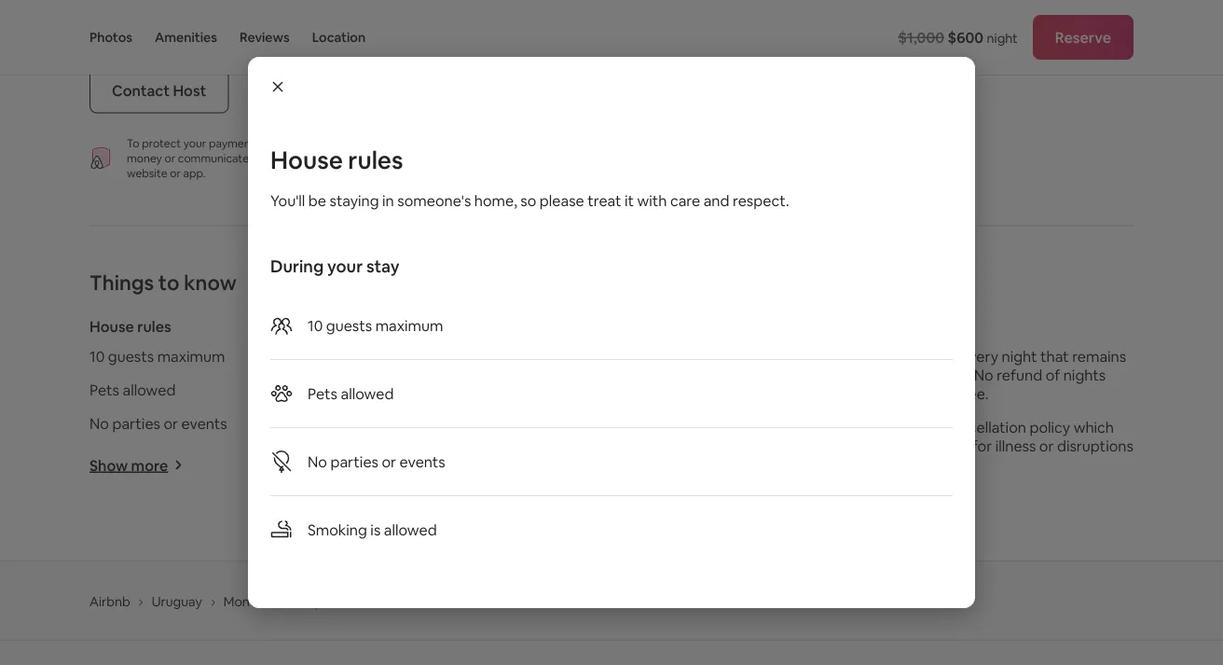 Task type: describe. For each thing, give the bounding box(es) containing it.
events inside house rules dialog
[[400, 452, 446, 471]]

with
[[638, 191, 667, 210]]

that
[[1041, 347, 1070, 366]]

please
[[540, 191, 585, 210]]

care
[[671, 191, 701, 210]]

outside
[[252, 150, 290, 165]]

host
[[173, 81, 206, 100]]

someone's
[[398, 191, 471, 210]]

you right after
[[895, 365, 920, 385]]

cancel.
[[923, 365, 971, 385]]

location button
[[312, 0, 366, 75]]

policy
[[1030, 418, 1071, 437]]

during
[[271, 256, 324, 278]]

1 vertical spatial maximum
[[157, 347, 225, 366]]

night inside $1,000 $600 night
[[987, 29, 1018, 46]]

reviews button
[[240, 0, 290, 75]]

you'll be staying in someone's home, so please treat it with care and respect.
[[271, 191, 790, 210]]

reviews
[[240, 29, 290, 46]]

which
[[1074, 418, 1115, 437]]

spent
[[824, 384, 864, 403]]

in
[[383, 191, 394, 210]]

back
[[924, 347, 958, 366]]

safety & property
[[443, 317, 568, 336]]

10 inside house rules dialog
[[308, 316, 323, 335]]

the inside partial refund: get back every night that remains 24 hours after you cancel. no refund of nights you spent or the service fee.
[[885, 384, 908, 403]]

your inside house rules dialog
[[327, 256, 363, 278]]

your inside to protect your payment, never transfer money or communicate outside of the airbnb website or app.
[[184, 136, 206, 150]]

you'll
[[271, 191, 305, 210]]

every
[[961, 347, 999, 366]]

reserve
[[1056, 28, 1112, 47]]

19.
[[921, 455, 939, 474]]

response time : within a day
[[90, 19, 279, 39]]

rules for staying
[[348, 145, 403, 176]]

if
[[884, 436, 893, 456]]

department
[[298, 593, 373, 609]]

0 horizontal spatial pets
[[90, 380, 119, 400]]

reported
[[638, 347, 700, 366]]

staying
[[330, 191, 379, 210]]

property
[[505, 317, 568, 336]]

montevideo department link
[[224, 593, 373, 609]]

smoking is allowed
[[308, 520, 437, 539]]

house rules for be
[[271, 145, 403, 176]]

or inside house rules dialog
[[382, 452, 397, 471]]

communicate
[[178, 150, 249, 165]]

and
[[704, 191, 730, 210]]

house for be
[[271, 145, 343, 176]]

no inside partial refund: get back every night that remains 24 hours after you cancel. no refund of nights you spent or the service fee.
[[974, 365, 994, 385]]

know
[[184, 269, 237, 296]]

no inside house rules dialog
[[308, 452, 327, 471]]

$1,000
[[899, 28, 945, 47]]

to
[[158, 269, 180, 296]]

:
[[191, 19, 194, 39]]

illness
[[996, 436, 1037, 456]]

host's
[[874, 418, 917, 437]]

money
[[127, 150, 162, 165]]

photos button
[[90, 0, 132, 75]]

website
[[127, 165, 168, 180]]

to protect your payment, never transfer money or communicate outside of the airbnb website or app.
[[127, 136, 361, 180]]

$600
[[948, 28, 984, 47]]

caused
[[796, 455, 845, 474]]

airbnb inside to protect your payment, never transfer money or communicate outside of the airbnb website or app.
[[326, 150, 361, 165]]

covid-
[[869, 455, 921, 474]]

night inside partial refund: get back every night that remains 24 hours after you cancel. no refund of nights you spent or the service fee.
[[1002, 347, 1038, 366]]

day
[[254, 19, 279, 39]]

applies
[[796, 436, 845, 456]]

parties inside house rules dialog
[[331, 452, 379, 471]]

1 vertical spatial no
[[90, 414, 109, 433]]

location
[[312, 29, 366, 46]]

treat
[[588, 191, 622, 210]]

montevideo for montevideo department
[[224, 593, 295, 609]]

remains
[[1073, 347, 1127, 366]]

0 horizontal spatial more
[[131, 456, 168, 475]]

partial refund: get back every night that remains 24 hours after you cancel. no refund of nights you spent or the service fee.
[[796, 347, 1127, 403]]

time
[[159, 19, 191, 39]]

home,
[[475, 191, 518, 210]]

1 vertical spatial 10 guests maximum
[[90, 347, 225, 366]]

response
[[90, 19, 156, 39]]

service
[[911, 384, 960, 403]]

24
[[796, 365, 813, 385]]

pets allowed inside house rules dialog
[[308, 384, 394, 403]]

guests inside house rules dialog
[[326, 316, 372, 335]]

cancel
[[925, 436, 969, 456]]

no parties or events inside house rules dialog
[[308, 452, 446, 471]]

partial
[[796, 347, 839, 366]]

amenities button
[[155, 0, 217, 75]]

respect.
[[733, 191, 790, 210]]

uruguay
[[152, 593, 202, 609]]

contact host link
[[90, 68, 229, 113]]

stay
[[367, 256, 400, 278]]

amenities
[[155, 29, 217, 46]]

it
[[625, 191, 634, 210]]



Task type: locate. For each thing, give the bounding box(es) containing it.
0 vertical spatial 10 guests maximum
[[308, 316, 444, 335]]

a
[[242, 19, 250, 39]]

0 horizontal spatial show
[[90, 456, 128, 475]]

0 vertical spatial parties
[[112, 414, 160, 433]]

2 horizontal spatial the
[[885, 384, 908, 403]]

1 vertical spatial house
[[90, 317, 134, 336]]

0 horizontal spatial the
[[306, 150, 323, 165]]

no
[[974, 365, 994, 385], [90, 414, 109, 433], [308, 452, 327, 471]]

1 vertical spatial guests
[[108, 347, 154, 366]]

your up communicate
[[184, 136, 206, 150]]

smoking
[[308, 520, 367, 539]]

disruptions
[[1058, 436, 1134, 456]]

1 vertical spatial house rules
[[90, 317, 171, 336]]

1 vertical spatial rules
[[137, 317, 171, 336]]

your left stay
[[327, 256, 363, 278]]

app.
[[183, 165, 206, 180]]

maximum
[[376, 316, 444, 335], [157, 347, 225, 366]]

1 vertical spatial the
[[885, 384, 908, 403]]

guests down during your stay
[[326, 316, 372, 335]]

1 vertical spatial of
[[1046, 365, 1061, 385]]

10 down during at the left top of page
[[308, 316, 323, 335]]

uruguay link
[[152, 593, 202, 609]]

show for the bottom show more button
[[90, 456, 128, 475]]

night right $600
[[987, 29, 1018, 46]]

rules down things to know
[[137, 317, 171, 336]]

10
[[308, 316, 323, 335], [90, 347, 105, 366]]

house down things
[[90, 317, 134, 336]]

montevideo department
[[224, 593, 373, 609]]

0 horizontal spatial house
[[90, 317, 134, 336]]

cancellation
[[944, 418, 1027, 437]]

photos
[[90, 29, 132, 46]]

pets allowed
[[90, 380, 176, 400], [308, 384, 394, 403]]

rules inside dialog
[[348, 145, 403, 176]]

payment,
[[209, 136, 258, 150]]

1 horizontal spatial events
[[400, 452, 446, 471]]

not
[[611, 347, 634, 366]]

maximum down know
[[157, 347, 225, 366]]

show more button
[[443, 422, 536, 441], [90, 456, 183, 475]]

carbon monoxide alarm not reported
[[443, 347, 700, 366]]

0 vertical spatial show
[[443, 422, 481, 441]]

hours
[[816, 365, 855, 385]]

1 vertical spatial 10
[[90, 347, 105, 366]]

2 montevideo from the left
[[394, 593, 466, 609]]

review the host's full cancellation policy which applies even if you cancel for illness or disruptions caused by covid-19.
[[796, 418, 1134, 474]]

1 horizontal spatial no
[[308, 452, 327, 471]]

the inside to protect your payment, never transfer money or communicate outside of the airbnb website or app.
[[306, 150, 323, 165]]

get
[[895, 347, 921, 366]]

night left that
[[1002, 347, 1038, 366]]

full
[[920, 418, 941, 437]]

airbnb left uruguay
[[90, 593, 130, 609]]

0 vertical spatial rules
[[348, 145, 403, 176]]

1 horizontal spatial guests
[[326, 316, 372, 335]]

reserve button
[[1033, 15, 1134, 60]]

0 horizontal spatial events
[[181, 414, 227, 433]]

your
[[184, 136, 206, 150], [327, 256, 363, 278]]

0 horizontal spatial rules
[[137, 317, 171, 336]]

house up be on the left top
[[271, 145, 343, 176]]

of inside partial refund: get back every night that remains 24 hours after you cancel. no refund of nights you spent or the service fee.
[[1046, 365, 1061, 385]]

house rules down things
[[90, 317, 171, 336]]

after
[[858, 365, 892, 385]]

1 vertical spatial more
[[131, 456, 168, 475]]

of down transfer
[[293, 150, 303, 165]]

0 horizontal spatial of
[[293, 150, 303, 165]]

0 horizontal spatial no
[[90, 414, 109, 433]]

no parties or events
[[90, 414, 227, 433], [308, 452, 446, 471]]

fee.
[[963, 384, 989, 403]]

or
[[165, 150, 176, 165], [170, 165, 181, 180], [867, 384, 881, 403], [164, 414, 178, 433], [1040, 436, 1055, 456], [382, 452, 397, 471]]

airbnb link
[[90, 593, 130, 609]]

0 vertical spatial no parties or events
[[90, 414, 227, 433]]

0 vertical spatial no
[[974, 365, 994, 385]]

for
[[973, 436, 993, 456]]

&
[[491, 317, 502, 336]]

is
[[371, 520, 381, 539]]

rules for maximum
[[137, 317, 171, 336]]

0 horizontal spatial house rules
[[90, 317, 171, 336]]

0 horizontal spatial maximum
[[157, 347, 225, 366]]

house rules for guests
[[90, 317, 171, 336]]

house rules up staying
[[271, 145, 403, 176]]

1 vertical spatial night
[[1002, 347, 1038, 366]]

by
[[849, 455, 866, 474]]

the inside review the host's full cancellation policy which applies even if you cancel for illness or disruptions caused by covid-19.
[[848, 418, 871, 437]]

1 horizontal spatial montevideo
[[394, 593, 466, 609]]

refund
[[997, 365, 1043, 385]]

alarm
[[569, 347, 608, 366]]

0 vertical spatial house rules
[[271, 145, 403, 176]]

house rules dialog
[[248, 57, 976, 608]]

1 horizontal spatial rules
[[348, 145, 403, 176]]

you inside review the host's full cancellation policy which applies even if you cancel for illness or disruptions caused by covid-19.
[[896, 436, 921, 456]]

airbnb
[[326, 150, 361, 165], [90, 593, 130, 609]]

1 montevideo from the left
[[224, 593, 295, 609]]

0 vertical spatial show more button
[[443, 422, 536, 441]]

contact
[[112, 81, 170, 100]]

0 vertical spatial guests
[[326, 316, 372, 335]]

1 horizontal spatial maximum
[[376, 316, 444, 335]]

0 horizontal spatial 10 guests maximum
[[90, 347, 225, 366]]

1 horizontal spatial pets allowed
[[308, 384, 394, 403]]

or inside partial refund: get back every night that remains 24 hours after you cancel. no refund of nights you spent or the service fee.
[[867, 384, 881, 403]]

1 horizontal spatial show
[[443, 422, 481, 441]]

0 vertical spatial maximum
[[376, 316, 444, 335]]

the left if
[[848, 418, 871, 437]]

0 horizontal spatial guests
[[108, 347, 154, 366]]

1 horizontal spatial of
[[1046, 365, 1061, 385]]

never
[[260, 136, 289, 150]]

montevideo link
[[394, 593, 466, 609]]

pets inside house rules dialog
[[308, 384, 338, 403]]

0 horizontal spatial parties
[[112, 414, 160, 433]]

of left nights
[[1046, 365, 1061, 385]]

0 horizontal spatial no parties or events
[[90, 414, 227, 433]]

review
[[796, 418, 845, 437]]

0 horizontal spatial show more
[[90, 456, 168, 475]]

so
[[521, 191, 537, 210]]

0 horizontal spatial montevideo
[[224, 593, 295, 609]]

you left spent
[[796, 384, 821, 403]]

1 horizontal spatial 10 guests maximum
[[308, 316, 444, 335]]

0 vertical spatial show more
[[443, 422, 521, 441]]

10 guests maximum down things to know
[[90, 347, 225, 366]]

2 vertical spatial no
[[308, 452, 327, 471]]

1 vertical spatial show
[[90, 456, 128, 475]]

the up the host's
[[885, 384, 908, 403]]

10 guests maximum
[[308, 316, 444, 335], [90, 347, 225, 366]]

0 vertical spatial night
[[987, 29, 1018, 46]]

1 horizontal spatial the
[[848, 418, 871, 437]]

0 vertical spatial 10
[[308, 316, 323, 335]]

house inside dialog
[[271, 145, 343, 176]]

0 vertical spatial airbnb
[[326, 150, 361, 165]]

contact host
[[112, 81, 206, 100]]

house
[[271, 145, 343, 176], [90, 317, 134, 336]]

1 vertical spatial parties
[[331, 452, 379, 471]]

1 horizontal spatial house
[[271, 145, 343, 176]]

house rules inside dialog
[[271, 145, 403, 176]]

0 horizontal spatial your
[[184, 136, 206, 150]]

$1,000 $600 night
[[899, 28, 1018, 47]]

maximum down stay
[[376, 316, 444, 335]]

0 vertical spatial house
[[271, 145, 343, 176]]

0 horizontal spatial show more button
[[90, 456, 183, 475]]

even
[[848, 436, 881, 456]]

airbnb down transfer
[[326, 150, 361, 165]]

2 vertical spatial the
[[848, 418, 871, 437]]

1 horizontal spatial 10
[[308, 316, 323, 335]]

things to know
[[90, 269, 237, 296]]

0 vertical spatial of
[[293, 150, 303, 165]]

2 horizontal spatial no
[[974, 365, 994, 385]]

show more for topmost show more button
[[443, 422, 521, 441]]

protect
[[142, 136, 181, 150]]

0 horizontal spatial 10
[[90, 347, 105, 366]]

carbon
[[443, 347, 494, 366]]

1 horizontal spatial show more
[[443, 422, 521, 441]]

be
[[309, 191, 327, 210]]

nights
[[1064, 365, 1106, 385]]

1 horizontal spatial pets
[[308, 384, 338, 403]]

rules up the in
[[348, 145, 403, 176]]

rules
[[348, 145, 403, 176], [137, 317, 171, 336]]

allowed
[[123, 380, 176, 400], [341, 384, 394, 403], [384, 520, 437, 539]]

10 down things
[[90, 347, 105, 366]]

pets
[[90, 380, 119, 400], [308, 384, 338, 403]]

montevideo left the 'department'
[[224, 593, 295, 609]]

night
[[987, 29, 1018, 46], [1002, 347, 1038, 366]]

1 vertical spatial show more button
[[90, 456, 183, 475]]

events
[[181, 414, 227, 433], [400, 452, 446, 471]]

0 vertical spatial events
[[181, 414, 227, 433]]

1 horizontal spatial no parties or events
[[308, 452, 446, 471]]

0 horizontal spatial pets allowed
[[90, 380, 176, 400]]

1 vertical spatial airbnb
[[90, 593, 130, 609]]

0 horizontal spatial airbnb
[[90, 593, 130, 609]]

montevideo for montevideo
[[394, 593, 466, 609]]

1 horizontal spatial show more button
[[443, 422, 536, 441]]

parties
[[112, 414, 160, 433], [331, 452, 379, 471]]

to
[[127, 136, 140, 150]]

transfer
[[292, 136, 332, 150]]

1 vertical spatial your
[[327, 256, 363, 278]]

10 guests maximum inside house rules dialog
[[308, 316, 444, 335]]

0 vertical spatial more
[[484, 422, 521, 441]]

of
[[293, 150, 303, 165], [1046, 365, 1061, 385]]

1 horizontal spatial house rules
[[271, 145, 403, 176]]

montevideo down smoking is allowed
[[394, 593, 466, 609]]

monoxide
[[497, 347, 566, 366]]

during your stay
[[271, 256, 400, 278]]

of inside to protect your payment, never transfer money or communicate outside of the airbnb website or app.
[[293, 150, 303, 165]]

montevideo
[[224, 593, 295, 609], [394, 593, 466, 609]]

1 vertical spatial show more
[[90, 456, 168, 475]]

refund:
[[842, 347, 892, 366]]

1 horizontal spatial your
[[327, 256, 363, 278]]

1 horizontal spatial more
[[484, 422, 521, 441]]

1 vertical spatial events
[[400, 452, 446, 471]]

1 vertical spatial no parties or events
[[308, 452, 446, 471]]

within
[[197, 19, 239, 39]]

0 vertical spatial your
[[184, 136, 206, 150]]

show more for the bottom show more button
[[90, 456, 168, 475]]

you right if
[[896, 436, 921, 456]]

0 vertical spatial the
[[306, 150, 323, 165]]

guests down things
[[108, 347, 154, 366]]

show for topmost show more button
[[443, 422, 481, 441]]

1 horizontal spatial airbnb
[[326, 150, 361, 165]]

house for guests
[[90, 317, 134, 336]]

maximum inside house rules dialog
[[376, 316, 444, 335]]

1 horizontal spatial parties
[[331, 452, 379, 471]]

guests
[[326, 316, 372, 335], [108, 347, 154, 366]]

the down transfer
[[306, 150, 323, 165]]

10 guests maximum down stay
[[308, 316, 444, 335]]

or inside review the host's full cancellation policy which applies even if you cancel for illness or disruptions caused by covid-19.
[[1040, 436, 1055, 456]]



Task type: vqa. For each thing, say whether or not it's contained in the screenshot.
19.
yes



